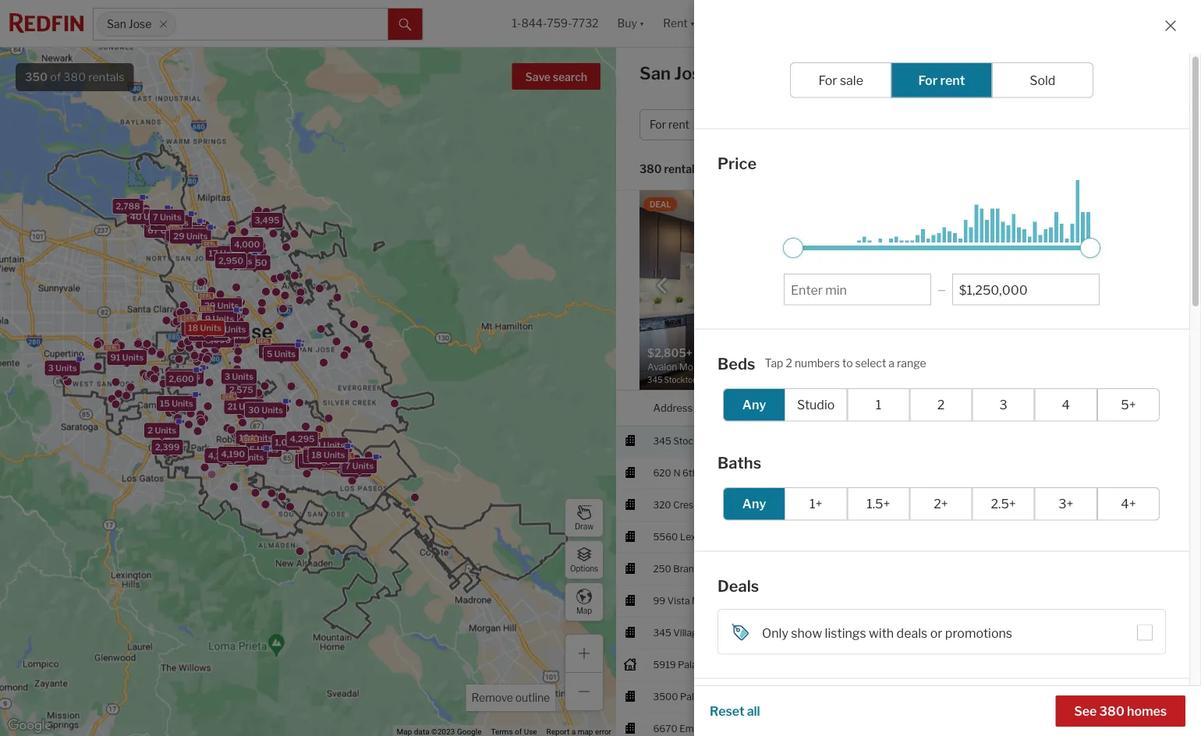 Task type: vqa. For each thing, say whether or not it's contained in the screenshot.
people
no



Task type: describe. For each thing, give the bounding box(es) containing it.
13 units
[[192, 329, 225, 339]]

sort : recommended
[[719, 163, 826, 176]]

19
[[185, 324, 195, 334]]

2 vertical spatial —
[[938, 284, 946, 295]]

photos
[[1080, 166, 1121, 181]]

345 village center dr
[[653, 628, 747, 639]]

1 horizontal spatial village
[[715, 500, 745, 511]]

For sale checkbox
[[790, 62, 892, 97]]

baths button
[[978, 391, 1006, 426]]

0 horizontal spatial home
[[718, 703, 762, 722]]

345 stockton ave
[[653, 436, 732, 447]]

baths inside button
[[987, 118, 1017, 131]]

1,509
[[1043, 500, 1068, 511]]

1 vertical spatial to
[[842, 357, 853, 370]]

address button
[[653, 391, 693, 426]]

0 vertical spatial 21 units
[[227, 402, 260, 412]]

0 horizontal spatial village
[[673, 628, 703, 639]]

0 vertical spatial 7 units
[[153, 212, 181, 222]]

345 for 345 village center dr
[[653, 628, 671, 639]]

7732
[[572, 17, 599, 30]]

san jose apartments for rent
[[640, 63, 884, 84]]

1,000
[[275, 438, 299, 448]]

jose left listings
[[776, 628, 796, 639]]

574-1,509
[[1021, 500, 1068, 511]]

1 vertical spatial 29
[[204, 301, 216, 311]]

19 units
[[185, 324, 218, 334]]

stockton
[[673, 436, 713, 447]]

jose up 1+ radio
[[776, 468, 796, 479]]

0 horizontal spatial 3
[[48, 363, 54, 373]]

to inside up to $1.25m button
[[753, 118, 763, 131]]

1 vertical spatial 18
[[312, 450, 322, 460]]

0 horizontal spatial price
[[718, 153, 757, 172]]

0 vertical spatial 18
[[188, 323, 198, 333]]

$1.25m
[[766, 118, 805, 131]]

save
[[525, 71, 551, 84]]

san left remove san jose icon
[[107, 17, 126, 31]]

17 units
[[209, 248, 241, 258]]

1-844-759-7732 link
[[512, 17, 599, 30]]

0 vertical spatial 21
[[227, 402, 237, 412]]

1 vertical spatial option group
[[723, 388, 1160, 421]]

/mo for $2,589+ /mo
[[874, 628, 891, 639]]

2 vertical spatial option group
[[723, 487, 1160, 520]]

listings
[[825, 625, 866, 640]]

lot size
[[1042, 230, 1077, 241]]

all
[[1082, 118, 1096, 131]]

san jose for 620 n 6th st
[[757, 468, 796, 479]]

1 vertical spatial 21
[[312, 440, 322, 450]]

2 checkbox
[[910, 388, 972, 421]]

outline
[[515, 691, 550, 705]]

3,495
[[255, 215, 280, 225]]

9 units up 13 units
[[205, 314, 234, 324]]

< 1 day for 620-1,599
[[1091, 692, 1120, 703]]

only
[[762, 625, 788, 640]]

a
[[889, 357, 895, 370]]

5560
[[653, 532, 678, 543]]

1 vertical spatial 7
[[345, 461, 350, 471]]

1 horizontal spatial 21 units
[[312, 440, 345, 450]]

2,788
[[116, 201, 140, 211]]

0 vertical spatial 1-
[[512, 17, 521, 30]]

0 vertical spatial 7
[[153, 212, 158, 222]]

map region
[[0, 0, 708, 736]]

center
[[705, 628, 735, 639]]

620-1,599
[[1021, 692, 1068, 703]]

3 checkbox
[[972, 388, 1035, 421]]

2,575
[[229, 385, 253, 395]]

5919
[[653, 660, 676, 671]]

0 vertical spatial 2 units
[[172, 372, 200, 382]]

any for studio
[[742, 397, 766, 412]]

days for 97 days
[[1003, 230, 1024, 241]]

46 units
[[306, 451, 341, 461]]

67 units
[[148, 225, 182, 235]]

115 units
[[160, 225, 197, 235]]

for for for sale option
[[818, 72, 837, 87]]

deals
[[897, 625, 928, 640]]

for
[[817, 63, 841, 84]]

40 units
[[130, 212, 165, 222]]

1 horizontal spatial on redfin
[[1091, 402, 1138, 414]]

345 for 345 stockton ave
[[653, 436, 671, 447]]

1.5+ radio
[[847, 487, 910, 520]]

lexington
[[680, 532, 724, 543]]

san up any radio
[[757, 468, 774, 479]]

380 inside button
[[1099, 704, 1125, 719]]

Studio checkbox
[[785, 388, 847, 421]]

beds for beds button
[[935, 402, 959, 414]]

12
[[324, 457, 334, 468]]

1 up 'see 380 homes'
[[1098, 692, 1102, 703]]

options button
[[565, 541, 604, 580]]

for inside button
[[650, 118, 666, 131]]

99
[[653, 596, 665, 607]]

lot
[[1042, 230, 1056, 241]]

draw button
[[565, 498, 604, 537]]

built
[[1063, 209, 1083, 220]]

620-
[[1021, 692, 1043, 703]]

17
[[209, 248, 218, 258]]

with
[[869, 625, 894, 640]]

2.5+ radio
[[972, 487, 1035, 520]]

tap 2 numbers to select a range
[[765, 357, 926, 370]]

home type inside "home type" button
[[850, 118, 906, 131]]

Any checkbox
[[723, 388, 786, 421]]

3500 palmilla dr
[[653, 692, 727, 703]]

$2,589+
[[835, 628, 872, 639]]

0 horizontal spatial redfin
[[936, 230, 965, 241]]

day for 1,509
[[1104, 500, 1120, 511]]

1.5+
[[867, 496, 890, 511]]

1 vertical spatial beds
[[718, 354, 755, 373]]

1+
[[810, 496, 822, 511]]

For rent checkbox
[[891, 62, 993, 97]]

up
[[736, 118, 750, 131]]

0 horizontal spatial 18 units
[[188, 323, 222, 333]]

4,295
[[290, 434, 315, 444]]

beds / baths
[[952, 118, 1017, 131]]

0 horizontal spatial on redfin
[[921, 230, 965, 241]]

4 checkbox
[[1035, 388, 1097, 421]]

homes
[[1127, 704, 1167, 719]]

1 horizontal spatial 3
[[225, 372, 230, 382]]

1 inside all filters • 1 button
[[1137, 118, 1143, 131]]

40
[[130, 212, 142, 222]]

remove san jose image
[[159, 19, 168, 29]]

1 vertical spatial type
[[765, 703, 799, 722]]

1 horizontal spatial 5
[[267, 349, 272, 359]]

4,600
[[298, 457, 324, 467]]

mesa
[[699, 660, 723, 671]]

320 crescent village cir san jose
[[653, 500, 796, 511]]

75 units
[[169, 229, 203, 239]]

1 vertical spatial 5
[[249, 444, 255, 455]]

0 horizontal spatial 380
[[63, 70, 86, 84]]

1 vertical spatial 2 units
[[148, 425, 176, 436]]

0 horizontal spatial 3 units
[[48, 363, 77, 373]]

pala
[[678, 660, 697, 671]]

1 vertical spatial 5 units
[[249, 444, 278, 455]]

3 inside option
[[1000, 397, 1008, 412]]

2+ radio
[[910, 487, 972, 520]]

1 checkbox
[[847, 388, 910, 421]]

option group containing for sale
[[790, 62, 1093, 97]]

0 horizontal spatial 9
[[205, 314, 211, 324]]

:
[[742, 163, 745, 176]]

3 favorite this home image from the top
[[1162, 686, 1180, 705]]

0 vertical spatial san jose
[[107, 17, 152, 31]]

deals
[[718, 576, 759, 595]]

6th
[[683, 468, 698, 479]]

115
[[160, 225, 174, 235]]

photo of 345 stockton ave, san jose, ca 95126 image
[[640, 190, 909, 390]]

1 left 4+
[[1098, 500, 1102, 511]]

1 horizontal spatial 3 units
[[225, 372, 253, 382]]

91
[[110, 353, 120, 363]]

san left show
[[757, 628, 774, 639]]

350
[[25, 70, 48, 84]]

range
[[897, 357, 926, 370]]

see 380 homes button
[[1055, 696, 1186, 727]]

1,599
[[1043, 692, 1068, 703]]

< for 1,599
[[1091, 692, 1096, 703]]

1 favorite this home image from the top
[[1162, 590, 1180, 609]]

0 horizontal spatial st
[[700, 468, 709, 479]]

on inside button
[[1091, 402, 1104, 414]]

1- for 345 village center dr
[[978, 628, 986, 639]]

photos button
[[1076, 165, 1139, 188]]

2,950
[[218, 256, 243, 266]]

remove
[[471, 691, 513, 705]]

draw
[[575, 522, 594, 531]]

0 vertical spatial 29 units
[[173, 231, 208, 241]]

$2,589+ /mo
[[835, 628, 891, 639]]

3+
[[1059, 496, 1073, 511]]

cir
[[747, 500, 759, 511]]

$2,525+
[[835, 500, 871, 511]]

13
[[192, 329, 202, 339]]

1 horizontal spatial 9
[[217, 324, 223, 334]]

sq.ft.
[[1021, 402, 1048, 414]]

33
[[302, 455, 313, 465]]

jose up for rent button
[[674, 63, 711, 84]]

san up for rent button
[[640, 63, 671, 84]]

vista
[[667, 596, 690, 607]]

0 horizontal spatial 29
[[173, 231, 185, 241]]

1 vertical spatial 29 units
[[204, 301, 239, 311]]

4+ radio
[[1097, 487, 1160, 520]]

46
[[306, 451, 318, 461]]

location
[[757, 402, 799, 414]]

< 1 day for 574-1,509
[[1091, 500, 1120, 511]]

< for 1,509
[[1091, 500, 1096, 511]]

days for 10 days
[[1104, 724, 1124, 735]]

1-2 for $2,525+ /mo
[[978, 500, 992, 511]]

0 vertical spatial 5 units
[[267, 349, 296, 359]]

for for for rent checkbox
[[918, 72, 938, 87]]

1 horizontal spatial price
[[835, 402, 860, 414]]

1 horizontal spatial 18 units
[[312, 450, 345, 460]]



Task type: locate. For each thing, give the bounding box(es) containing it.
1-2 right or at the right
[[978, 628, 992, 639]]

1-2 right the 2+
[[978, 500, 992, 511]]

0 vertical spatial days
[[1003, 230, 1024, 241]]

5
[[267, 349, 272, 359], [249, 444, 255, 455]]

all
[[747, 704, 760, 719]]

jose left 1+
[[776, 500, 796, 511]]

reset
[[710, 704, 744, 719]]

1 vertical spatial 0-
[[935, 628, 945, 639]]

345
[[653, 436, 671, 447], [653, 628, 671, 639]]

1 horizontal spatial to
[[842, 357, 853, 370]]

beds inside beds / baths button
[[952, 118, 979, 131]]

Any radio
[[723, 487, 786, 520]]

on redfin button
[[1091, 391, 1138, 426]]

380 up the deal
[[640, 163, 662, 176]]

all filters • 1
[[1082, 118, 1143, 131]]

for up "home type" button
[[918, 72, 938, 87]]

san jose for 345 village center dr
[[757, 628, 796, 639]]

san jose right center
[[757, 628, 796, 639]]

for inside option
[[818, 72, 837, 87]]

ave for 345 stockton ave
[[715, 436, 732, 447]]

redfin right 4 option
[[1107, 402, 1138, 414]]

345 up 5919
[[653, 628, 671, 639]]

0 vertical spatial 0-
[[935, 500, 945, 511]]

1 vertical spatial days
[[1104, 724, 1124, 735]]

< 1 day up 'see 380 homes'
[[1091, 692, 1120, 703]]

tap
[[765, 357, 783, 370]]

day for 1,599
[[1104, 692, 1120, 703]]

for rent
[[918, 72, 965, 87], [650, 118, 689, 131]]

2 units up 2,399
[[148, 425, 176, 436]]

0 vertical spatial 0-2
[[935, 500, 950, 511]]

redfin up hoa
[[936, 230, 965, 241]]

Sold checkbox
[[992, 62, 1093, 97]]

0 vertical spatial dr
[[737, 628, 747, 639]]

1 any from the top
[[742, 397, 766, 412]]

1 < from the top
[[1091, 500, 1096, 511]]

favorite this home image
[[1162, 590, 1180, 609], [1162, 622, 1180, 641], [1162, 686, 1180, 705], [1162, 718, 1180, 736]]

0 horizontal spatial 7
[[153, 212, 158, 222]]

21 units down 2,575
[[227, 402, 260, 412]]

for left sale
[[818, 72, 837, 87]]

type inside button
[[883, 118, 906, 131]]

1- for 320 crescent village cir
[[978, 500, 986, 511]]

9 units up 2,099
[[217, 324, 246, 334]]

status
[[1042, 251, 1070, 262]]

0 vertical spatial to
[[753, 118, 763, 131]]

0 horizontal spatial 18
[[188, 323, 198, 333]]

any inside option
[[742, 397, 766, 412]]

1 horizontal spatial for rent
[[918, 72, 965, 87]]

18
[[188, 323, 198, 333], [312, 450, 322, 460]]

remove up to $1.25m image
[[813, 120, 822, 129]]

options
[[570, 564, 598, 573]]

Enter min text field
[[791, 282, 924, 297]]

2 < 1 day from the top
[[1091, 692, 1120, 703]]

1 horizontal spatial rentals
[[664, 163, 700, 176]]

1 < 1 day from the top
[[1091, 500, 1120, 511]]

dr right mesa
[[725, 660, 735, 671]]

3 units
[[48, 363, 77, 373], [225, 372, 253, 382]]

< 1 day
[[1091, 500, 1120, 511], [1091, 692, 1120, 703]]

97 days
[[989, 230, 1024, 241]]

380 right of
[[63, 70, 86, 84]]

beds down favorite this home icon
[[935, 402, 959, 414]]

< right 3+ on the bottom right
[[1091, 500, 1096, 511]]

0 vertical spatial any
[[742, 397, 766, 412]]

4+
[[1121, 496, 1136, 511]]

1 horizontal spatial 29
[[204, 301, 216, 311]]

rent inside button
[[668, 118, 689, 131]]

show
[[791, 625, 822, 640]]

10 days
[[1091, 724, 1124, 735]]

1 0- from the top
[[935, 500, 945, 511]]

1 vertical spatial 345
[[653, 628, 671, 639]]

5 up 30 units on the bottom left of page
[[267, 349, 272, 359]]

0- for $2,589+ /mo
[[935, 628, 945, 639]]

29
[[173, 231, 185, 241], [204, 301, 216, 311]]

village left cir
[[715, 500, 745, 511]]

home inside button
[[850, 118, 881, 131]]

2.5+
[[991, 496, 1016, 511]]

— down hoa
[[938, 284, 946, 295]]

year built
[[1042, 209, 1083, 220]]

on redfin right 4
[[1091, 402, 1138, 414]]

montana
[[692, 596, 731, 607]]

2 1-2 from the top
[[978, 628, 992, 639]]

san left 1+
[[757, 500, 774, 511]]

redfin inside button
[[1107, 402, 1138, 414]]

/mo for $2,525+ /mo
[[873, 500, 891, 511]]

on up hoa
[[921, 230, 934, 241]]

1- left 2.5+
[[978, 500, 986, 511]]

2 0- from the top
[[935, 628, 945, 639]]

beds left /
[[952, 118, 979, 131]]

0 horizontal spatial 5
[[249, 444, 255, 455]]

palmilla
[[680, 692, 714, 703]]

15
[[160, 399, 170, 409]]

0 vertical spatial 5
[[267, 349, 272, 359]]

0- right 1.5+ "radio"
[[935, 500, 945, 511]]

75
[[169, 229, 180, 239]]

0 vertical spatial type
[[883, 118, 906, 131]]

0 vertical spatial < 1 day
[[1091, 500, 1120, 511]]

/
[[981, 118, 985, 131]]

5+ checkbox
[[1097, 388, 1160, 421]]

1 horizontal spatial redfin
[[1107, 402, 1138, 414]]

0-2 for $2,525+ /mo
[[935, 500, 950, 511]]

beds left tap
[[718, 354, 755, 373]]

0-2 for $2,589+ /mo
[[935, 628, 950, 639]]

dr up reset
[[716, 692, 727, 703]]

1 vertical spatial on
[[1091, 402, 1104, 414]]

250 brandon st
[[653, 564, 722, 575]]

2 inside the 2 checkbox
[[937, 397, 945, 412]]

380
[[63, 70, 86, 84], [640, 163, 662, 176], [1099, 704, 1125, 719]]

30
[[248, 405, 260, 416]]

5 units
[[267, 349, 296, 359], [249, 444, 278, 455]]

— up 97 days
[[1016, 209, 1024, 220]]

home type down sale
[[850, 118, 906, 131]]

1 vertical spatial village
[[673, 628, 703, 639]]

2 345 from the top
[[653, 628, 671, 639]]

day left 4+
[[1104, 500, 1120, 511]]

0-2 right "deals" on the bottom right of the page
[[935, 628, 950, 639]]

2 horizontal spatial for
[[918, 72, 938, 87]]

9 up 13 units
[[205, 314, 211, 324]]

1 vertical spatial 21 units
[[312, 440, 345, 450]]

0- right "deals" on the bottom right of the page
[[935, 628, 945, 639]]

sale
[[840, 72, 863, 87]]

/mo right $2,525+
[[873, 500, 891, 511]]

1 horizontal spatial 21
[[312, 440, 322, 450]]

< 1 day left 4+
[[1091, 500, 1120, 511]]

1 horizontal spatial 7
[[345, 461, 350, 471]]

sq.ft. button
[[1021, 391, 1048, 426]]

1+ radio
[[785, 487, 847, 520]]

any inside radio
[[742, 496, 766, 511]]

save search
[[525, 71, 587, 84]]

1 vertical spatial for rent
[[650, 118, 689, 131]]

1 vertical spatial home type
[[718, 703, 799, 722]]

2 vertical spatial beds
[[935, 402, 959, 414]]

of
[[50, 70, 61, 84]]

0 vertical spatial beds
[[952, 118, 979, 131]]

beds
[[952, 118, 979, 131], [718, 354, 755, 373], [935, 402, 959, 414]]

0 vertical spatial —
[[1016, 209, 1024, 220]]

previous button image
[[654, 278, 670, 294]]

0 vertical spatial home
[[850, 118, 881, 131]]

sold
[[1030, 72, 1056, 87]]

2,820
[[344, 465, 368, 475]]

— down 97 days
[[1016, 251, 1024, 262]]

1- left 759-
[[512, 17, 521, 30]]

12 units
[[324, 457, 357, 468]]

sort
[[719, 163, 742, 176]]

any for 1+
[[742, 496, 766, 511]]

0 vertical spatial 18 units
[[188, 323, 222, 333]]

4
[[1062, 397, 1070, 412]]

1 day from the top
[[1104, 500, 1120, 511]]

1 0-2 from the top
[[935, 500, 950, 511]]

all filters • 1 button
[[1053, 109, 1153, 140]]

2 vertical spatial baths
[[718, 453, 761, 472]]

any right crescent
[[742, 496, 766, 511]]

1 vertical spatial —
[[1016, 251, 1024, 262]]

any
[[742, 397, 766, 412], [742, 496, 766, 511]]

0 vertical spatial village
[[715, 500, 745, 511]]

to left select
[[842, 357, 853, 370]]

30 units
[[248, 405, 283, 416]]

ave right lexington
[[726, 532, 743, 543]]

1 horizontal spatial for
[[818, 72, 837, 87]]

home type button
[[840, 109, 936, 140]]

for rent up 380 rentals
[[650, 118, 689, 131]]

91 units
[[110, 353, 144, 363]]

filters
[[1098, 118, 1129, 131]]

1- right or at the right
[[978, 628, 986, 639]]

29 units down 94 units
[[173, 231, 208, 241]]

1 horizontal spatial 7 units
[[345, 461, 374, 471]]

0 vertical spatial /mo
[[873, 500, 891, 511]]

hoa
[[921, 251, 942, 262]]

dr for 345 village center dr
[[737, 628, 747, 639]]

1 vertical spatial 380
[[640, 163, 662, 176]]

1 345 from the top
[[653, 436, 671, 447]]

1 vertical spatial any
[[742, 496, 766, 511]]

address
[[653, 402, 693, 414]]

san jose
[[107, 17, 152, 31], [757, 468, 796, 479], [757, 628, 796, 639]]

ave for 5560 lexington ave
[[726, 532, 743, 543]]

1 horizontal spatial 380
[[640, 163, 662, 176]]

minimum price slider
[[783, 237, 803, 258]]

0 horizontal spatial to
[[753, 118, 763, 131]]

1 vertical spatial /mo
[[874, 628, 891, 639]]

price down up
[[718, 153, 757, 172]]

320
[[653, 500, 671, 511]]

0 vertical spatial 380
[[63, 70, 86, 84]]

n
[[673, 468, 680, 479]]

None search field
[[177, 9, 388, 40]]

250
[[653, 564, 671, 575]]

2 favorite this home image from the top
[[1162, 622, 1180, 641]]

location button
[[757, 391, 799, 426]]

only show listings with deals or promotions
[[762, 625, 1012, 640]]

0-
[[935, 500, 945, 511], [935, 628, 945, 639]]

deal
[[650, 200, 671, 209]]

7
[[153, 212, 158, 222], [345, 461, 350, 471]]

days down 'see 380 homes'
[[1104, 724, 1124, 735]]

dr right center
[[737, 628, 747, 639]]

1 vertical spatial redfin
[[1107, 402, 1138, 414]]

for inside checkbox
[[918, 72, 938, 87]]

rent up 380 rentals
[[668, 118, 689, 131]]

rentals right of
[[88, 70, 124, 84]]

beds for beds / baths
[[952, 118, 979, 131]]

1 vertical spatial baths
[[978, 402, 1006, 414]]

any down tap
[[742, 397, 766, 412]]

or
[[930, 625, 943, 640]]

2 units up 15 units
[[172, 372, 200, 382]]

7 right 12
[[345, 461, 350, 471]]

0 vertical spatial redfin
[[936, 230, 965, 241]]

21 units up 46 units
[[312, 440, 345, 450]]

1 vertical spatial 1-2
[[978, 628, 992, 639]]

for rent inside for rent button
[[650, 118, 689, 131]]

type right "all"
[[765, 703, 799, 722]]

baths up any radio
[[718, 453, 761, 472]]

10
[[219, 256, 229, 266], [213, 331, 223, 341], [239, 433, 249, 443], [230, 452, 241, 463], [1091, 724, 1102, 735]]

29 units up 13 units
[[204, 301, 239, 311]]

on redfin up hoa
[[921, 230, 965, 241]]

map
[[576, 606, 592, 616]]

rentals up the deal
[[664, 163, 700, 176]]

29 units
[[173, 231, 208, 241], [204, 301, 239, 311]]

2 vertical spatial 1-
[[978, 628, 986, 639]]

0 horizontal spatial for
[[650, 118, 666, 131]]

option group
[[790, 62, 1093, 97], [723, 388, 1160, 421], [723, 487, 1160, 520]]

on left 5+
[[1091, 402, 1104, 414]]

ave right stockton
[[715, 436, 732, 447]]

2,600
[[169, 374, 194, 384]]

1 right price "button"
[[876, 397, 881, 412]]

2 vertical spatial san jose
[[757, 628, 796, 639]]

1 vertical spatial home
[[718, 703, 762, 722]]

2 horizontal spatial 3
[[1000, 397, 1008, 412]]

7 units up 115
[[153, 212, 181, 222]]

0 vertical spatial <
[[1091, 500, 1096, 511]]

1 inside 1 option
[[876, 397, 881, 412]]

97
[[989, 230, 1001, 241]]

baths right /
[[987, 118, 1017, 131]]

1-2 for $2,589+ /mo
[[978, 628, 992, 639]]

1 vertical spatial st
[[713, 564, 722, 575]]

0 horizontal spatial home type
[[718, 703, 799, 722]]

type down the rent
[[883, 118, 906, 131]]

day up 'see 380 homes'
[[1104, 692, 1120, 703]]

0 vertical spatial 1-2
[[978, 500, 992, 511]]

2 < from the top
[[1091, 692, 1096, 703]]

2 vertical spatial dr
[[716, 692, 727, 703]]

2 day from the top
[[1104, 692, 1120, 703]]

price right studio
[[835, 402, 860, 414]]

1 horizontal spatial rent
[[940, 72, 965, 87]]

1 vertical spatial san jose
[[757, 468, 796, 479]]

village left center
[[673, 628, 703, 639]]

submit search image
[[399, 19, 411, 31]]

21 down 2,575
[[227, 402, 237, 412]]

jose left remove san jose icon
[[129, 17, 152, 31]]

1 1-2 from the top
[[978, 500, 992, 511]]

type
[[883, 118, 906, 131], [765, 703, 799, 722]]

rent
[[940, 72, 965, 87], [668, 118, 689, 131]]

Enter max text field
[[959, 282, 1093, 297]]

18 units
[[188, 323, 222, 333], [312, 450, 345, 460]]

1 vertical spatial rent
[[668, 118, 689, 131]]

days right "97"
[[1003, 230, 1024, 241]]

5 right 4,190
[[249, 444, 255, 455]]

0 vertical spatial 345
[[653, 436, 671, 447]]

2 0-2 from the top
[[935, 628, 950, 639]]

dr
[[737, 628, 747, 639], [725, 660, 735, 671], [716, 692, 727, 703]]

0 vertical spatial rentals
[[88, 70, 124, 84]]

0 vertical spatial baths
[[987, 118, 1017, 131]]

san jose up any radio
[[757, 468, 796, 479]]

maximum price slider
[[1080, 237, 1101, 258]]

7 up 67
[[153, 212, 158, 222]]

0 vertical spatial price
[[718, 153, 757, 172]]

5 units right 4,190
[[249, 444, 278, 455]]

< up see
[[1091, 692, 1096, 703]]

0 vertical spatial ave
[[715, 436, 732, 447]]

jose
[[129, 17, 152, 31], [674, 63, 711, 84], [776, 468, 796, 479], [776, 500, 796, 511], [776, 628, 796, 639]]

favorite this home image
[[920, 363, 938, 381]]

0-2 left 2.5+
[[935, 500, 950, 511]]

15 units
[[160, 399, 193, 409]]

0 horizontal spatial 21 units
[[227, 402, 260, 412]]

st
[[700, 468, 709, 479], [713, 564, 722, 575]]

0 horizontal spatial 7 units
[[153, 212, 181, 222]]

4 favorite this home image from the top
[[1162, 718, 1180, 736]]

baths left sq.ft.
[[978, 402, 1006, 414]]

21 up 46
[[312, 440, 322, 450]]

home up "way"
[[718, 703, 762, 722]]

1 vertical spatial price
[[835, 402, 860, 414]]

/mo right "$2,589+"
[[874, 628, 891, 639]]

4,190
[[221, 449, 245, 459]]

1 vertical spatial dr
[[725, 660, 735, 671]]

4,000
[[234, 240, 260, 250]]

st right 'brandon'
[[713, 564, 722, 575]]

0 vertical spatial on
[[921, 230, 934, 241]]

rent inside checkbox
[[940, 72, 965, 87]]

0 horizontal spatial for rent
[[650, 118, 689, 131]]

0 horizontal spatial rent
[[668, 118, 689, 131]]

1 vertical spatial < 1 day
[[1091, 692, 1120, 703]]

0 vertical spatial home type
[[850, 118, 906, 131]]

for rent inside for rent checkbox
[[918, 72, 965, 87]]

5 units up 30 units on the bottom left of page
[[267, 349, 296, 359]]

2 vertical spatial 380
[[1099, 704, 1125, 719]]

san jose left remove san jose icon
[[107, 17, 152, 31]]

for rent up beds / baths
[[918, 72, 965, 87]]

380 up the 10 days
[[1099, 704, 1125, 719]]

1 vertical spatial 7 units
[[345, 461, 374, 471]]

1 horizontal spatial type
[[883, 118, 906, 131]]

25 units
[[262, 346, 296, 356]]

345 left stockton
[[653, 436, 671, 447]]

for up 380 rentals
[[650, 118, 666, 131]]

dr for 5919 pala mesa dr
[[725, 660, 735, 671]]

google image
[[4, 716, 55, 736]]

0- for $2,525+ /mo
[[935, 500, 945, 511]]

7 units right 12
[[345, 461, 374, 471]]

3+ radio
[[1035, 487, 1097, 520]]

2 any from the top
[[742, 496, 766, 511]]

1 vertical spatial <
[[1091, 692, 1096, 703]]

94
[[154, 218, 165, 228]]

st right 6th
[[700, 468, 709, 479]]

1 right •
[[1137, 118, 1143, 131]]



